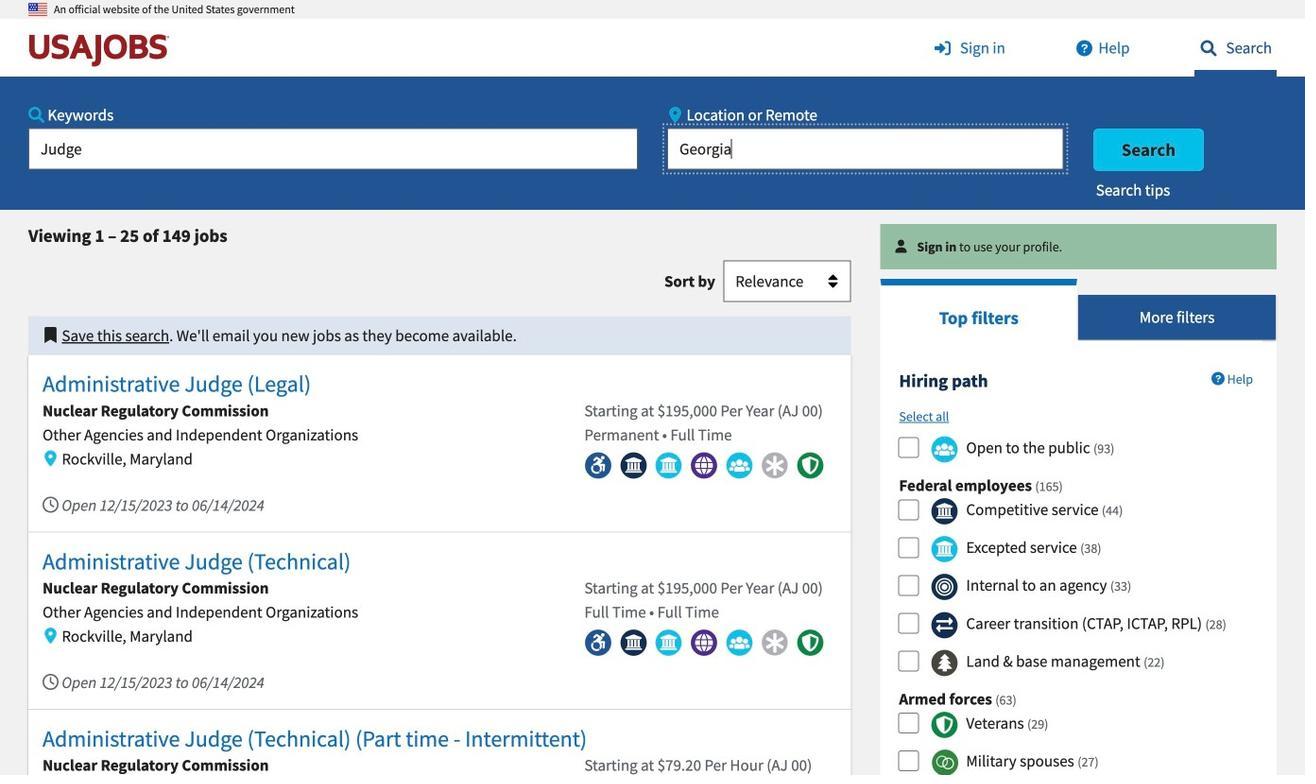 Task type: describe. For each thing, give the bounding box(es) containing it.
internal to an agency image
[[931, 574, 959, 601]]

job search image
[[1195, 40, 1223, 56]]

main navigation element
[[0, 19, 1306, 210]]

land & base management image
[[931, 649, 959, 677]]

help image
[[1071, 40, 1099, 56]]

competitive service image
[[931, 498, 959, 525]]

hiring path help image
[[1212, 372, 1225, 385]]



Task type: locate. For each thing, give the bounding box(es) containing it.
veterans image
[[931, 711, 959, 739]]

header element
[[0, 0, 1306, 210]]

usajobs logo image
[[28, 33, 178, 67]]

u.s. flag image
[[28, 0, 47, 19]]

Job title, dept., agency, series or occupation text field
[[28, 128, 638, 170]]

military spouses image
[[931, 749, 959, 775]]

open to the public image
[[931, 436, 959, 463]]

excepted service image
[[931, 536, 959, 563]]

career transition (ctap, ictap, rpl) image
[[931, 611, 959, 639]]

City, state, zip, country or type remote text field
[[668, 128, 1064, 170]]

tab list
[[881, 279, 1277, 341]]



Task type: vqa. For each thing, say whether or not it's contained in the screenshot.
main content
no



